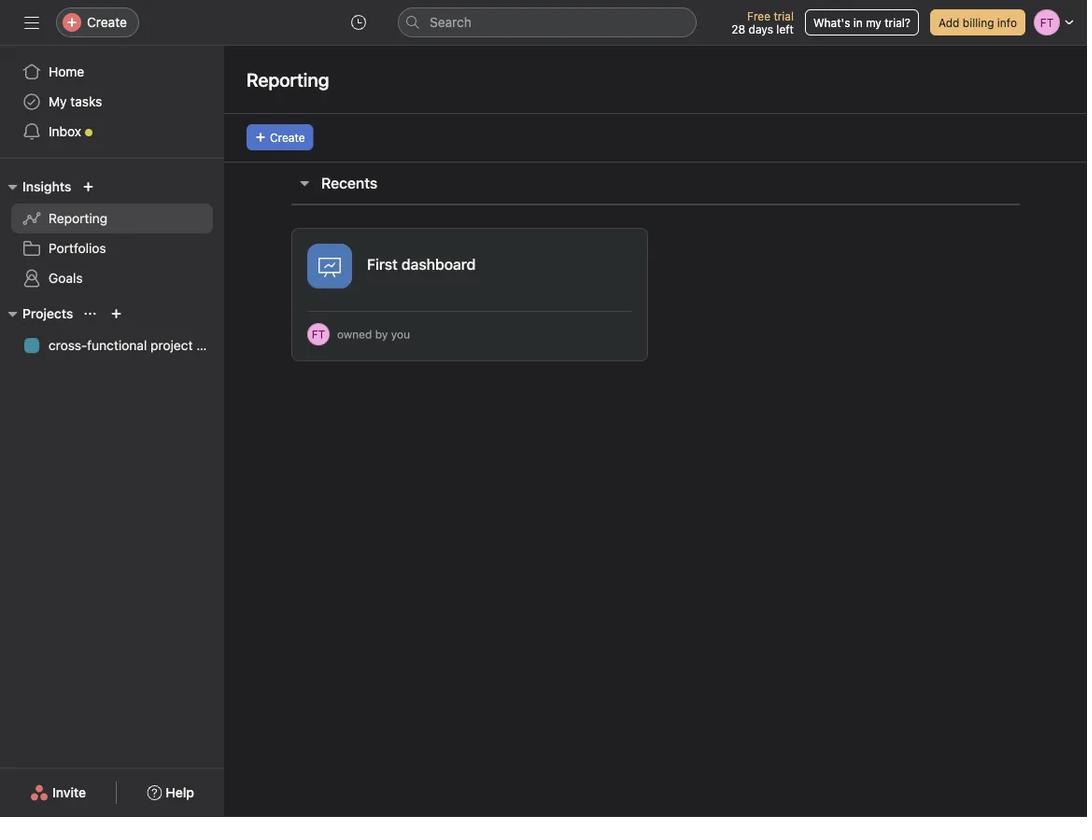 Task type: vqa. For each thing, say whether or not it's contained in the screenshot.
Reporting
yes



Task type: locate. For each thing, give the bounding box(es) containing it.
0 vertical spatial create
[[87, 14, 127, 30]]

trial
[[774, 9, 794, 22]]

invite button
[[18, 776, 98, 810]]

0 vertical spatial reporting
[[247, 68, 329, 90]]

create up home link
[[87, 14, 127, 30]]

search list box
[[398, 7, 697, 37]]

cross-
[[49, 338, 87, 353]]

new image
[[83, 181, 94, 192]]

my tasks
[[49, 94, 102, 109]]

0 horizontal spatial reporting
[[49, 211, 108, 226]]

days
[[749, 22, 774, 36]]

insights button
[[0, 176, 71, 198]]

reporting up "portfolios"
[[49, 211, 108, 226]]

owned
[[337, 328, 372, 341]]

billing
[[963, 16, 995, 29]]

projects button
[[0, 303, 73, 325]]

create
[[87, 14, 127, 30], [270, 131, 305, 144]]

report image
[[319, 255, 341, 278]]

1 vertical spatial create
[[270, 131, 305, 144]]

new project or portfolio image
[[111, 308, 122, 320]]

add billing info
[[939, 16, 1018, 29]]

inbox
[[49, 124, 81, 139]]

create up collapse task list for the section recents image
[[270, 131, 305, 144]]

invite
[[52, 785, 86, 801]]

reporting inside reporting link
[[49, 211, 108, 226]]

global element
[[0, 46, 224, 158]]

trial?
[[885, 16, 911, 29]]

reporting up create dropdown button
[[247, 68, 329, 90]]

left
[[777, 22, 794, 36]]

reporting
[[247, 68, 329, 90], [49, 211, 108, 226]]

cross-functional project plan link
[[11, 331, 222, 361]]

create inside dropdown button
[[270, 131, 305, 144]]

project
[[151, 338, 193, 353]]

0 horizontal spatial create
[[87, 14, 127, 30]]

cross-functional project plan
[[49, 338, 222, 353]]

create button
[[56, 7, 139, 37]]

by
[[375, 328, 388, 341]]

my tasks link
[[11, 87, 213, 117]]

create button
[[247, 124, 314, 150]]

1 vertical spatial reporting
[[49, 211, 108, 226]]

search button
[[398, 7, 697, 37]]

functional
[[87, 338, 147, 353]]

what's in my trial? button
[[805, 9, 919, 36]]

add billing info button
[[931, 9, 1026, 36]]

tasks
[[70, 94, 102, 109]]

1 horizontal spatial create
[[270, 131, 305, 144]]

insights element
[[0, 170, 224, 297]]

hide sidebar image
[[24, 15, 39, 30]]

show options, current sort, top image
[[84, 308, 96, 320]]

free trial 28 days left
[[732, 9, 794, 36]]

goals
[[49, 271, 83, 286]]



Task type: describe. For each thing, give the bounding box(es) containing it.
plan
[[196, 338, 222, 353]]

create inside popup button
[[87, 14, 127, 30]]

1 horizontal spatial reporting
[[247, 68, 329, 90]]

recents
[[321, 174, 378, 192]]

ft
[[312, 328, 325, 341]]

free
[[748, 9, 771, 22]]

owned by you
[[337, 328, 410, 341]]

history image
[[351, 15, 366, 30]]

in
[[854, 16, 863, 29]]

insights
[[22, 179, 71, 194]]

goals link
[[11, 263, 213, 293]]

inbox link
[[11, 117, 213, 147]]

my
[[49, 94, 67, 109]]

you
[[391, 328, 410, 341]]

what's
[[814, 16, 851, 29]]

add
[[939, 16, 960, 29]]

reporting link
[[11, 204, 213, 234]]

first dashboard
[[367, 256, 476, 273]]

help
[[166, 785, 194, 801]]

collapse task list for the section recents image
[[297, 176, 312, 191]]

what's in my trial?
[[814, 16, 911, 29]]

home
[[49, 64, 84, 79]]

help button
[[135, 776, 206, 810]]

my
[[866, 16, 882, 29]]

home link
[[11, 57, 213, 87]]

search
[[430, 14, 472, 30]]

portfolios link
[[11, 234, 213, 263]]

info
[[998, 16, 1018, 29]]

projects element
[[0, 297, 224, 364]]

projects
[[22, 306, 73, 321]]

28
[[732, 22, 746, 36]]

portfolios
[[49, 241, 106, 256]]



